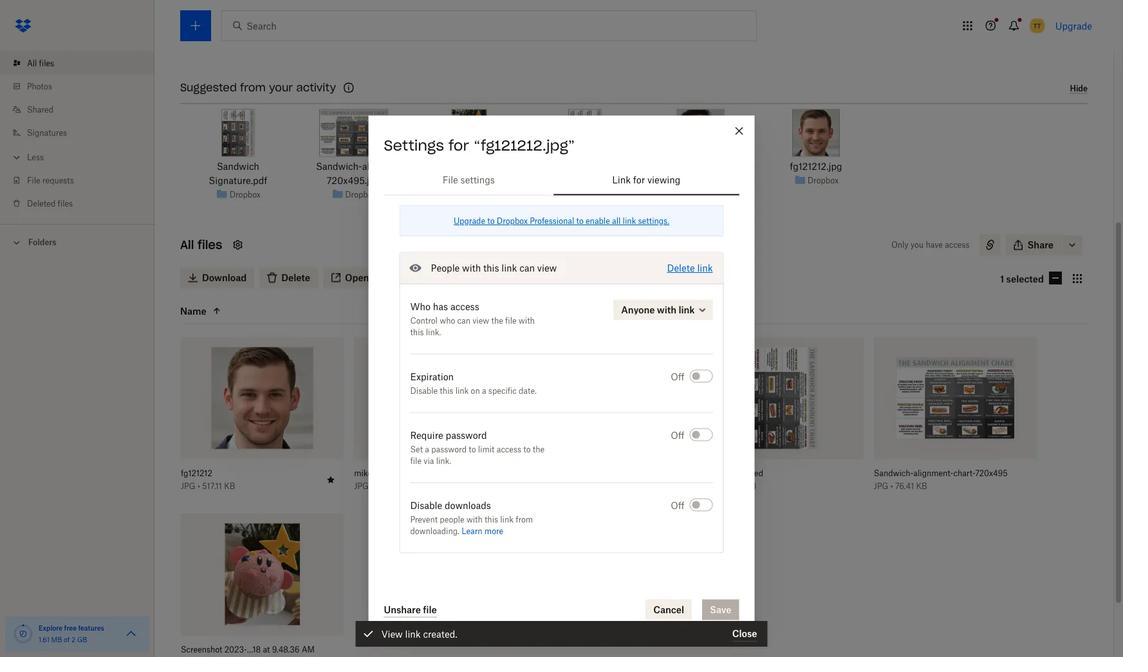 Task type: locate. For each thing, give the bounding box(es) containing it.
file
[[506, 316, 517, 326], [411, 457, 422, 466], [423, 604, 437, 615]]

1 horizontal spatial sandwich
[[701, 469, 737, 479]]

photos link
[[10, 75, 155, 98]]

dropbox down signature.pdf
[[230, 190, 261, 200]]

suggested
[[180, 81, 237, 95]]

screenshot 2023-…18 at 9.48.36 am
[[181, 646, 315, 655]]

kb right 176.18
[[574, 482, 585, 492]]

0 horizontal spatial screenshot
[[181, 646, 222, 655]]

0 horizontal spatial the
[[492, 316, 503, 326]]

1 vertical spatial screenshot
[[181, 646, 222, 655]]

off
[[671, 372, 685, 383], [671, 430, 685, 441], [671, 500, 685, 511]]

0 horizontal spatial files
[[39, 58, 54, 68]]

1 horizontal spatial upgrade
[[1056, 20, 1093, 31]]

sandwich
[[217, 161, 259, 172], [701, 469, 737, 479]]

0 horizontal spatial sandwich-
[[316, 161, 362, 172]]

0 horizontal spatial file
[[411, 457, 422, 466]]

for right link
[[634, 175, 645, 185]]

3 jpg from the left
[[701, 482, 716, 492]]

access right the have
[[945, 241, 970, 250]]

access up who
[[451, 301, 480, 312]]

this inside expiration disable this link on a specific date.
[[440, 386, 454, 396]]

1 vertical spatial for
[[634, 175, 645, 185]]

4 jpg from the left
[[874, 482, 889, 492]]

1 vertical spatial disable
[[411, 500, 443, 511]]

0 vertical spatial all
[[27, 58, 37, 68]]

link. right via
[[436, 457, 452, 466]]

alignment-
[[914, 469, 954, 479]]

176.18
[[550, 482, 572, 492]]

0 vertical spatial sandwich-
[[316, 161, 362, 172]]

list
[[0, 44, 155, 224]]

disable
[[411, 386, 438, 396], [411, 500, 443, 511]]

1 vertical spatial view
[[473, 316, 490, 326]]

jpg down mike
[[354, 482, 369, 492]]

screenshot inside "screenshot 20…8.36 am.png"
[[425, 161, 474, 172]]

link down delete link link at the top
[[679, 305, 695, 316]]

deleted files link
[[10, 192, 155, 215]]

a right "set"
[[425, 445, 429, 455]]

jpg down 'fg121212'
[[181, 482, 196, 492]]

2 • from the left
[[371, 482, 374, 492]]

link. down control
[[426, 328, 441, 337]]

1 horizontal spatial from
[[516, 515, 533, 525]]

has
[[433, 301, 448, 312]]

all files list item
[[0, 52, 155, 75]]

disable down expiration
[[411, 386, 438, 396]]

sandwich inside sandwich signature.pdf
[[217, 161, 259, 172]]

2 kb from the left
[[401, 482, 413, 492]]

expiration disable this link on a specific date.
[[411, 371, 537, 396]]

kb right 517.11 in the left of the page
[[224, 482, 235, 492]]

the right who
[[492, 316, 503, 326]]

people
[[440, 515, 465, 525]]

0 vertical spatial disable
[[411, 386, 438, 396]]

from inside prevent people with this link from downloading.
[[516, 515, 533, 525]]

link up more
[[501, 515, 514, 525]]

1 vertical spatial can
[[458, 316, 471, 326]]

alig…t-
[[362, 161, 391, 172]]

dropbox for screenshot 20…8.36 am.png
[[461, 190, 492, 200]]

1 vertical spatial a
[[425, 445, 429, 455]]

file
[[443, 175, 458, 185], [27, 175, 40, 185]]

dropbox link down fg121212.jpg
[[808, 174, 839, 187]]

0 vertical spatial access
[[945, 241, 970, 250]]

dropbox left professional
[[497, 216, 528, 226]]

off for disable
[[671, 372, 685, 383]]

dropbox down fg121212.jpg
[[808, 176, 839, 185]]

for inside tab
[[634, 175, 645, 185]]

all
[[27, 58, 37, 68], [180, 238, 194, 253]]

alert
[[356, 621, 768, 647]]

fg121212.jpg
[[790, 161, 843, 172]]

downloads
[[445, 500, 491, 511]]

0 vertical spatial for
[[449, 136, 469, 154]]

enable
[[586, 216, 610, 226]]

turned
[[740, 469, 764, 479]]

dropbox for fg121212.jpg
[[808, 176, 839, 185]]

2023-
[[225, 646, 247, 655]]

screenshot for screenshot 20…8.36 am.png
[[425, 161, 474, 172]]

kb down turned
[[746, 482, 757, 492]]

1 horizontal spatial can
[[520, 263, 535, 274]]

5 kb from the left
[[917, 482, 928, 492]]

who
[[440, 316, 455, 326]]

file down people with this link can view
[[506, 316, 517, 326]]

all files
[[27, 58, 54, 68], [180, 238, 222, 253]]

/screenshot 2023-08-18 at 9.48.36 am.png image
[[452, 109, 487, 157]]

0 vertical spatial screenshot
[[425, 161, 474, 172]]

access inside who has access control who can view the file with this link.
[[451, 301, 480, 312]]

view down professional
[[538, 263, 557, 274]]

on
[[471, 386, 480, 396]]

• left 111.02
[[718, 482, 720, 492]]

0 vertical spatial upgrade
[[1056, 20, 1093, 31]]

a inside require password set a password to limit access to the file via link.
[[425, 445, 429, 455]]

from down the pdf
[[516, 515, 533, 525]]

dropbox down 720x495.jpg
[[345, 190, 376, 200]]

1 vertical spatial access
[[451, 301, 480, 312]]

dropbox for sandwich-alig…t- 720x495.jpg
[[345, 190, 376, 200]]

fg121212 button
[[181, 469, 316, 479]]

1 vertical spatial all
[[180, 238, 194, 253]]

1 kb from the left
[[224, 482, 235, 492]]

file up created.
[[423, 604, 437, 615]]

• inside sandwich turned jpg • 111.02 kb
[[718, 482, 720, 492]]

jpg left 111.02
[[701, 482, 716, 492]]

upgrade link
[[1056, 20, 1093, 31]]

76.41
[[896, 482, 915, 492]]

0 vertical spatial from
[[240, 81, 266, 95]]

2 vertical spatial access
[[497, 445, 522, 455]]

password up via
[[432, 445, 467, 455]]

view
[[382, 629, 403, 640]]

jpg inside sandwich-alignment-chart-720x495 jpg • 76.41 kb
[[874, 482, 889, 492]]

sandwich up 111.02
[[701, 469, 737, 479]]

2 disable from the top
[[411, 500, 443, 511]]

539.71
[[376, 482, 399, 492]]

with right 'anyone'
[[657, 305, 677, 316]]

upgrade to dropbox professional to enable all link settings.
[[454, 216, 670, 226]]

chart-
[[954, 469, 976, 479]]

1 horizontal spatial screenshot
[[425, 161, 474, 172]]

0 vertical spatial link.
[[426, 328, 441, 337]]

link for viewing
[[613, 175, 681, 185]]

from left your
[[240, 81, 266, 95]]

1 vertical spatial link.
[[436, 457, 452, 466]]

0 vertical spatial file
[[506, 316, 517, 326]]

for for link
[[634, 175, 645, 185]]

this down expiration
[[440, 386, 454, 396]]

can
[[520, 263, 535, 274], [458, 316, 471, 326]]

access
[[945, 241, 970, 250], [451, 301, 480, 312], [497, 445, 522, 455]]

kb
[[224, 482, 235, 492], [401, 482, 413, 492], [574, 482, 585, 492], [746, 482, 757, 492], [917, 482, 928, 492]]

link inside expiration disable this link on a specific date.
[[456, 386, 469, 396]]

dropbox link down 720x495.jpg
[[345, 188, 376, 201]]

kb inside mike jpg • 539.71 kb
[[401, 482, 413, 492]]

1 horizontal spatial file
[[443, 175, 458, 185]]

1 horizontal spatial file
[[423, 604, 437, 615]]

view right who
[[473, 316, 490, 326]]

• right the pdf
[[545, 482, 548, 492]]

0 vertical spatial sandwich
[[217, 161, 259, 172]]

link
[[613, 175, 631, 185]]

password up the limit
[[446, 430, 487, 441]]

name button
[[180, 304, 288, 319]]

sandwich- for alig…t-
[[316, 161, 362, 172]]

3 • from the left
[[545, 482, 548, 492]]

dropbox for sandwich signature.pdf
[[230, 190, 261, 200]]

2 off from the top
[[671, 430, 685, 441]]

0 vertical spatial a
[[482, 386, 487, 396]]

1 horizontal spatial the
[[533, 445, 545, 455]]

prevent people with this link from downloading.
[[411, 515, 533, 536]]

tab list
[[384, 165, 740, 195]]

1 vertical spatial off
[[671, 430, 685, 441]]

sandwich-alignment-chart-720x495 button
[[874, 469, 1009, 479]]

• inside fg121212 jpg • 517.11 kb
[[198, 482, 200, 492]]

1 vertical spatial file
[[411, 457, 422, 466]]

sandwich- up 720x495.jpg
[[316, 161, 362, 172]]

file for file requests
[[27, 175, 40, 185]]

5 • from the left
[[891, 482, 894, 492]]

sandwich turned jpg • 111.02 kb
[[701, 469, 764, 492]]

• inside mike jpg • 539.71 kb
[[371, 482, 374, 492]]

3 kb from the left
[[574, 482, 585, 492]]

learn
[[462, 527, 483, 536]]

• down 'fg121212'
[[198, 482, 200, 492]]

1 disable from the top
[[411, 386, 438, 396]]

sandwich- inside sandwich-alignment-chart-720x495 jpg • 76.41 kb
[[874, 469, 914, 479]]

0 horizontal spatial access
[[451, 301, 480, 312]]

1 horizontal spatial all files
[[180, 238, 222, 253]]

the
[[492, 316, 503, 326], [533, 445, 545, 455]]

learn more
[[462, 527, 504, 536]]

0 horizontal spatial upgrade
[[454, 216, 486, 226]]

2 horizontal spatial file
[[506, 316, 517, 326]]

the up the pdf
[[533, 445, 545, 455]]

with up learn
[[467, 515, 483, 525]]

screenshot inside button
[[181, 646, 222, 655]]

with down people with this link can view
[[519, 316, 535, 326]]

• left 76.41
[[891, 482, 894, 492]]

file inside "tab"
[[443, 175, 458, 185]]

this right people
[[484, 263, 499, 274]]

• left 539.71
[[371, 482, 374, 492]]

sandwich- up 76.41
[[874, 469, 914, 479]]

1 vertical spatial upgrade
[[454, 216, 486, 226]]

file down "set"
[[411, 457, 422, 466]]

link right delete
[[698, 263, 713, 274]]

sandwich- inside sandwich-alig…t- 720x495.jpg
[[316, 161, 362, 172]]

dropbox link down settings
[[461, 188, 492, 201]]

mike button
[[354, 469, 489, 479]]

you
[[911, 241, 924, 250]]

upgrade inside link for viewing tab panel
[[454, 216, 486, 226]]

1 horizontal spatial files
[[58, 199, 73, 208]]

can right who
[[458, 316, 471, 326]]

with inside dropdown button
[[657, 305, 677, 316]]

access right the limit
[[497, 445, 522, 455]]

expiration
[[411, 371, 454, 382]]

1 horizontal spatial view
[[538, 263, 557, 274]]

tab list containing file settings
[[384, 165, 740, 195]]

share button
[[1006, 235, 1062, 256]]

0 vertical spatial files
[[39, 58, 54, 68]]

screenshot
[[425, 161, 474, 172], [181, 646, 222, 655]]

this up more
[[485, 515, 498, 525]]

file inside require password set a password to limit access to the file via link.
[[411, 457, 422, 466]]

files inside list item
[[39, 58, 54, 68]]

with inside prevent people with this link from downloading.
[[467, 515, 483, 525]]

0 horizontal spatial file
[[27, 175, 40, 185]]

1 horizontal spatial access
[[497, 445, 522, 455]]

kb inside fg121212 jpg • 517.11 kb
[[224, 482, 235, 492]]

kb right 76.41
[[917, 482, 928, 492]]

dropbox
[[808, 176, 839, 185], [230, 190, 261, 200], [345, 190, 376, 200], [461, 190, 492, 200], [497, 216, 528, 226]]

unshare file button
[[384, 602, 437, 618]]

learn more link
[[462, 527, 504, 536]]

who
[[411, 301, 431, 312]]

1 horizontal spatial all
[[180, 238, 194, 253]]

require
[[411, 430, 444, 441]]

0 horizontal spatial a
[[425, 445, 429, 455]]

link. inside require password set a password to limit access to the file via link.
[[436, 457, 452, 466]]

a
[[482, 386, 487, 396], [425, 445, 429, 455]]

sandwich up signature.pdf
[[217, 161, 259, 172]]

sandwich for sandwich turned jpg • 111.02 kb
[[701, 469, 737, 479]]

0 horizontal spatial can
[[458, 316, 471, 326]]

dropbox link for sandwich signature.pdf
[[230, 188, 261, 201]]

1 vertical spatial sandwich
[[701, 469, 737, 479]]

dropbox down settings
[[461, 190, 492, 200]]

0 horizontal spatial all files
[[27, 58, 54, 68]]

kb right 539.71
[[401, 482, 413, 492]]

/sandwich signature.pdf image
[[222, 109, 255, 157]]

file inside unshare file button
[[423, 604, 437, 615]]

20…8.36
[[476, 161, 514, 172]]

upgrade for upgrade
[[1056, 20, 1093, 31]]

1 horizontal spatial a
[[482, 386, 487, 396]]

at
[[263, 646, 270, 655]]

screenshot up file settings
[[425, 161, 474, 172]]

0 horizontal spatial for
[[449, 136, 469, 154]]

4 • from the left
[[718, 482, 720, 492]]

dropbox link down signature.pdf
[[230, 188, 261, 201]]

the inside require password set a password to limit access to the file via link.
[[533, 445, 545, 455]]

sandwich inside sandwich turned jpg • 111.02 kb
[[701, 469, 737, 479]]

control
[[411, 316, 438, 326]]

files for deleted files "link"
[[58, 199, 73, 208]]

require password set a password to limit access to the file via link.
[[411, 430, 545, 466]]

0 horizontal spatial all
[[27, 58, 37, 68]]

link left on
[[456, 386, 469, 396]]

0 horizontal spatial sandwich
[[217, 161, 259, 172]]

1 vertical spatial all files
[[180, 238, 222, 253]]

1 vertical spatial files
[[58, 199, 73, 208]]

jpg inside mike jpg • 539.71 kb
[[354, 482, 369, 492]]

1 off from the top
[[671, 372, 685, 383]]

for up "screenshot 20…8.36 am.png"
[[449, 136, 469, 154]]

0 vertical spatial view
[[538, 263, 557, 274]]

2 vertical spatial files
[[198, 238, 222, 253]]

signatures link
[[10, 121, 155, 144]]

sandwich-alig…t- 720x495.jpg link
[[307, 160, 400, 188]]

password
[[446, 430, 487, 441], [432, 445, 467, 455]]

link. inside who has access control who can view the file with this link.
[[426, 328, 441, 337]]

fg121212.jpg link
[[790, 160, 843, 174]]

2 vertical spatial off
[[671, 500, 685, 511]]

2 jpg from the left
[[354, 482, 369, 492]]

upgrade for upgrade to dropbox professional to enable all link settings.
[[454, 216, 486, 226]]

0 vertical spatial the
[[492, 316, 503, 326]]

1 • from the left
[[198, 482, 200, 492]]

for
[[449, 136, 469, 154], [634, 175, 645, 185]]

0 horizontal spatial view
[[473, 316, 490, 326]]

2
[[72, 636, 75, 644]]

screenshot left 2023-
[[181, 646, 222, 655]]

1 vertical spatial from
[[516, 515, 533, 525]]

2 vertical spatial file
[[423, 604, 437, 615]]

/mike.jpg image
[[677, 109, 725, 157]]

to
[[488, 216, 495, 226], [577, 216, 584, 226], [469, 445, 476, 455], [524, 445, 531, 455]]

features
[[78, 624, 104, 632]]

less image
[[10, 151, 23, 164]]

0 vertical spatial off
[[671, 372, 685, 383]]

explore
[[39, 624, 63, 632]]

files for "all files" link
[[39, 58, 54, 68]]

file, screenshot 2023-08-18 at 9.48.36 am.png row
[[181, 514, 344, 657]]

1 vertical spatial the
[[533, 445, 545, 455]]

2 horizontal spatial access
[[945, 241, 970, 250]]

this down control
[[411, 328, 424, 337]]

dropbox link for screenshot 20…8.36 am.png
[[461, 188, 492, 201]]

shared
[[27, 105, 53, 114]]

0 vertical spatial all files
[[27, 58, 54, 68]]

jpg left 76.41
[[874, 482, 889, 492]]

link right view
[[405, 629, 421, 640]]

all inside list item
[[27, 58, 37, 68]]

a right on
[[482, 386, 487, 396]]

file, sandwich signature.pdf row
[[528, 337, 691, 501]]

from
[[240, 81, 266, 95], [516, 515, 533, 525]]

4 kb from the left
[[746, 482, 757, 492]]

jpg
[[181, 482, 196, 492], [354, 482, 369, 492], [701, 482, 716, 492], [874, 482, 889, 492]]

can down professional
[[520, 263, 535, 274]]

1 jpg from the left
[[181, 482, 196, 492]]

1 horizontal spatial sandwich-
[[874, 469, 914, 479]]

1 vertical spatial sandwich-
[[874, 469, 914, 479]]

disable up prevent at the bottom left
[[411, 500, 443, 511]]

1 horizontal spatial for
[[634, 175, 645, 185]]

files inside "link"
[[58, 199, 73, 208]]



Task type: describe. For each thing, give the bounding box(es) containing it.
settings.
[[638, 216, 670, 226]]

/fg121212.jpg image
[[793, 109, 840, 157]]

kb inside sandwich turned jpg • 111.02 kb
[[746, 482, 757, 492]]

professional
[[530, 216, 575, 226]]

to left enable
[[577, 216, 584, 226]]

cancel button
[[646, 600, 692, 620]]

suggested from your activity
[[180, 81, 336, 95]]

kb inside the file, sandwich signature.pdf row
[[574, 482, 585, 492]]

file, mike.jpg row
[[354, 337, 517, 501]]

anyone
[[622, 305, 655, 316]]

created.
[[423, 629, 458, 640]]

alert containing close
[[356, 621, 768, 647]]

all files inside "all files" link
[[27, 58, 54, 68]]

can inside who has access control who can view the file with this link.
[[458, 316, 471, 326]]

screenshot 2023-…18 at 9.48.36 am button
[[181, 645, 316, 655]]

link inside dropdown button
[[679, 305, 695, 316]]

file requests
[[27, 175, 74, 185]]

photos
[[27, 81, 52, 91]]

jpg inside sandwich turned jpg • 111.02 kb
[[701, 482, 716, 492]]

0 horizontal spatial from
[[240, 81, 266, 95]]

upgrade to dropbox professional to enable all link settings. link
[[454, 216, 670, 226]]

prevent
[[411, 515, 438, 525]]

mike
[[354, 469, 372, 479]]

dropbox link for sandwich-alig…t- 720x495.jpg
[[345, 188, 376, 201]]

shared link
[[10, 98, 155, 121]]

1
[[1001, 274, 1005, 285]]

…18
[[247, 646, 261, 655]]

screenshot for screenshot 2023-…18 at 9.48.36 am
[[181, 646, 222, 655]]

sandwich- for alignment-
[[874, 469, 914, 479]]

list containing all files
[[0, 44, 155, 224]]

fg121212 jpg • 517.11 kb
[[181, 469, 235, 492]]

to left the limit
[[469, 445, 476, 455]]

gb
[[77, 636, 87, 644]]

the inside who has access control who can view the file with this link.
[[492, 316, 503, 326]]

delete
[[667, 263, 695, 274]]

deleted files
[[27, 199, 73, 208]]

/sandwich turned.jpg image
[[569, 109, 602, 157]]

sandwich turned button
[[701, 469, 836, 479]]

1 vertical spatial password
[[432, 445, 467, 455]]

link inside prevent people with this link from downloading.
[[501, 515, 514, 525]]

720x495.jpg
[[327, 176, 381, 186]]

with right people
[[462, 263, 481, 274]]

sandwich-alignment-chart-720x495 jpg • 76.41 kb
[[874, 469, 1008, 492]]

anyone with link button
[[614, 300, 713, 320]]

screenshot 20…8.36 am.png link
[[423, 160, 516, 188]]

111.02
[[722, 482, 744, 492]]

tab list inside settings for "fg121212.jpg" dialog
[[384, 165, 740, 195]]

of
[[64, 636, 70, 644]]

screenshot 20…8.36 am.png
[[425, 161, 514, 186]]

517.11
[[202, 482, 222, 492]]

9.48.36
[[272, 646, 300, 655]]

link up who has access control who can view the file with this link.
[[502, 263, 517, 274]]

with inside who has access control who can view the file with this link.
[[519, 316, 535, 326]]

sandwich for sandwich signature.pdf
[[217, 161, 259, 172]]

file inside who has access control who can view the file with this link.
[[506, 316, 517, 326]]

deleted
[[27, 199, 56, 208]]

settings
[[461, 175, 495, 185]]

pdf
[[528, 482, 543, 492]]

people
[[431, 263, 460, 274]]

file, sandwich turned.jpg row
[[701, 337, 864, 501]]

specific
[[489, 386, 517, 396]]

file, fg121212.jpg row
[[181, 337, 344, 501]]

720x495
[[976, 469, 1008, 479]]

downloading.
[[411, 527, 460, 536]]

1 selected
[[1001, 274, 1044, 285]]

all
[[612, 216, 621, 226]]

share
[[1028, 240, 1054, 251]]

disable inside expiration disable this link on a specific date.
[[411, 386, 438, 396]]

settings for "fg121212.jpg" dialog
[[369, 116, 755, 636]]

people with this link can view
[[431, 263, 557, 274]]

free
[[64, 624, 77, 632]]

• inside the file, sandwich signature.pdf row
[[545, 482, 548, 492]]

quota usage element
[[13, 624, 33, 645]]

this inside prevent people with this link from downloading.
[[485, 515, 498, 525]]

limit
[[478, 445, 495, 455]]

link right all
[[623, 216, 636, 226]]

link inside alert
[[405, 629, 421, 640]]

link for viewing tab
[[554, 165, 740, 195]]

to up the pdf
[[524, 445, 531, 455]]

disable downloads
[[411, 500, 491, 511]]

only you have access
[[892, 241, 970, 250]]

• inside sandwich-alignment-chart-720x495 jpg • 76.41 kb
[[891, 482, 894, 492]]

this inside who has access control who can view the file with this link.
[[411, 328, 424, 337]]

settings for "fg121212.jpg"
[[384, 136, 575, 154]]

access inside require password set a password to limit access to the file via link.
[[497, 445, 522, 455]]

/sandwich alignment chart 720x495.jpg image
[[319, 109, 388, 157]]

viewing
[[648, 175, 681, 185]]

file settings
[[443, 175, 495, 185]]

2 horizontal spatial files
[[198, 238, 222, 253]]

cancel
[[654, 605, 685, 616]]

folders button
[[0, 232, 155, 251]]

file, sandwich-alignment-chart-720x495.jpg row
[[874, 337, 1037, 501]]

1.61
[[39, 636, 50, 644]]

delete link link
[[667, 263, 713, 274]]

for for settings
[[449, 136, 469, 154]]

delete link
[[667, 263, 713, 274]]

jpg inside fg121212 jpg • 517.11 kb
[[181, 482, 196, 492]]

requests
[[42, 175, 74, 185]]

0 vertical spatial can
[[520, 263, 535, 274]]

date.
[[519, 386, 537, 396]]

"fg121212.jpg"
[[474, 136, 575, 154]]

a inside expiration disable this link on a specific date.
[[482, 386, 487, 396]]

less
[[27, 152, 44, 162]]

3 off from the top
[[671, 500, 685, 511]]

dropbox inside link for viewing tab panel
[[497, 216, 528, 226]]

anyone with link
[[622, 305, 695, 316]]

dropbox link for fg121212.jpg
[[808, 174, 839, 187]]

only
[[892, 241, 909, 250]]

file for file settings
[[443, 175, 458, 185]]

0 vertical spatial password
[[446, 430, 487, 441]]

sandwich-alig…t- 720x495.jpg
[[316, 161, 391, 186]]

am
[[302, 646, 315, 655]]

sandwich signature.pdf
[[209, 161, 267, 186]]

link for viewing tab panel
[[384, 205, 740, 584]]

more
[[485, 527, 504, 536]]

file requests link
[[10, 169, 155, 192]]

fg121212
[[181, 469, 212, 479]]

view inside who has access control who can view the file with this link.
[[473, 316, 490, 326]]

view link created.
[[382, 629, 458, 640]]

activity
[[296, 81, 336, 95]]

close
[[733, 628, 758, 639]]

to down settings
[[488, 216, 495, 226]]

sandwich signature.pdf link
[[191, 160, 285, 188]]

kb inside sandwich-alignment-chart-720x495 jpg • 76.41 kb
[[917, 482, 928, 492]]

name
[[180, 306, 207, 317]]

folders
[[28, 238, 56, 247]]

mike jpg • 539.71 kb
[[354, 469, 413, 492]]

dropbox image
[[10, 13, 36, 39]]

selected
[[1007, 274, 1044, 285]]

off for password
[[671, 430, 685, 441]]

file settings tab
[[384, 165, 554, 195]]



Task type: vqa. For each thing, say whether or not it's contained in the screenshot.
JPG
yes



